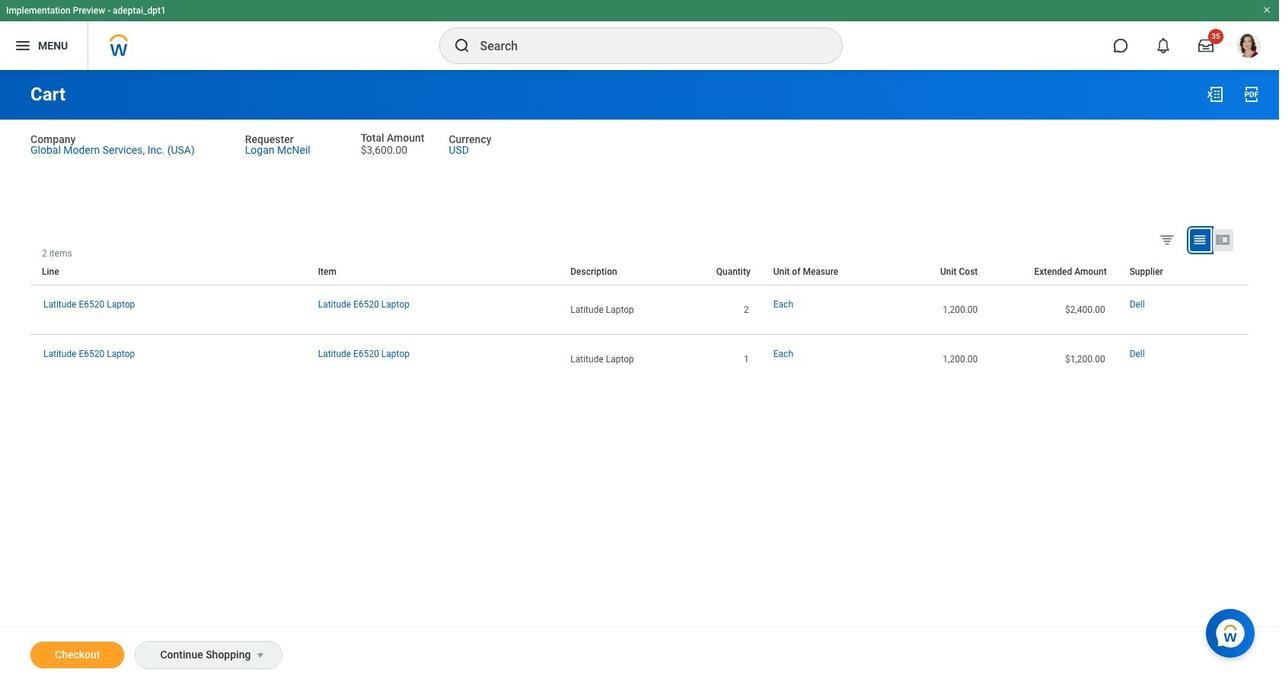Task type: describe. For each thing, give the bounding box(es) containing it.
view printable version (pdf) image
[[1243, 85, 1261, 104]]

caret down image
[[252, 650, 270, 662]]

Toggle to List Detail view radio
[[1213, 229, 1234, 251]]

export to excel image
[[1206, 85, 1225, 104]]

inbox large image
[[1199, 38, 1214, 53]]

notifications large image
[[1156, 38, 1171, 53]]

justify image
[[14, 37, 32, 55]]



Task type: locate. For each thing, give the bounding box(es) containing it.
profile logan mcneil image
[[1237, 34, 1261, 61]]

toggle to grid view image
[[1193, 232, 1208, 247]]

toolbar
[[1238, 248, 1249, 259]]

toggle to list detail view image
[[1216, 232, 1231, 247]]

Search Workday  search field
[[480, 29, 811, 62]]

Toggle to Grid view radio
[[1190, 229, 1211, 251]]

option group
[[1156, 228, 1245, 254]]

main content
[[0, 70, 1280, 682]]

select to filter grid data image
[[1159, 231, 1176, 247]]

close environment banner image
[[1263, 5, 1272, 14]]

banner
[[0, 0, 1280, 70]]

search image
[[453, 37, 471, 55]]



Task type: vqa. For each thing, say whether or not it's contained in the screenshot.
option group on the top of the page
yes



